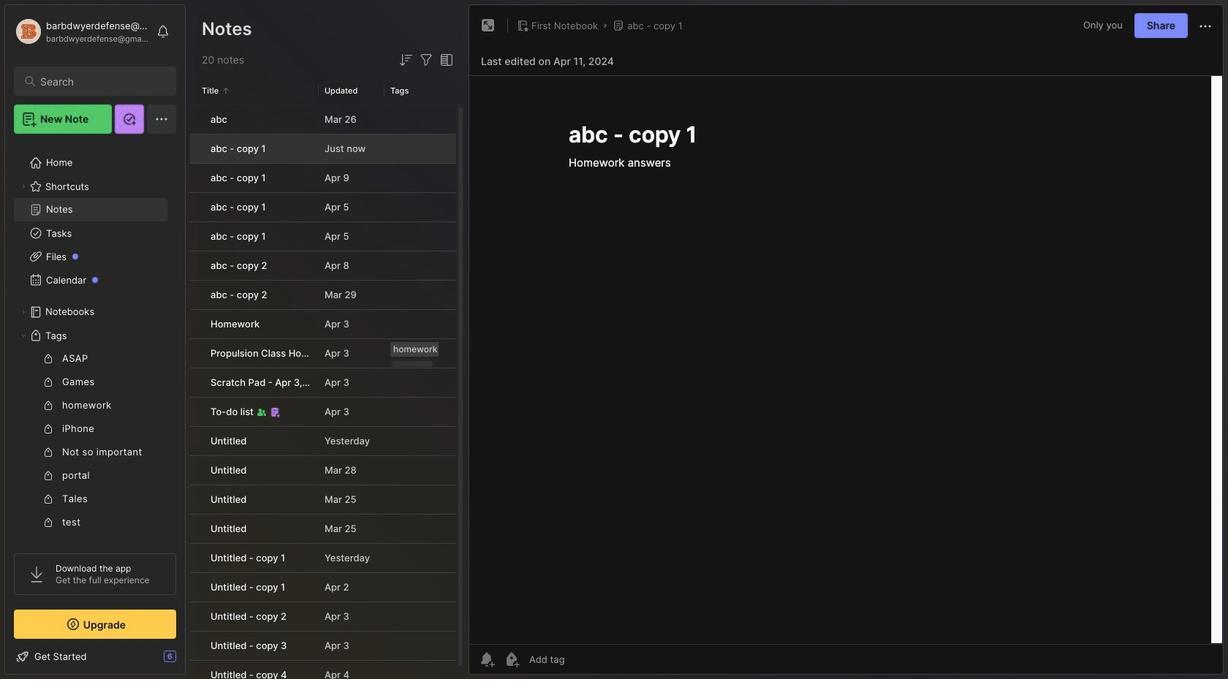 Task type: describe. For each thing, give the bounding box(es) containing it.
7 cell from the top
[[190, 281, 202, 309]]

12 cell from the top
[[190, 427, 202, 456]]

Add tag field
[[528, 653, 639, 666]]

add tag image
[[503, 651, 521, 669]]

11 cell from the top
[[190, 398, 202, 426]]

18 cell from the top
[[190, 603, 202, 631]]

group inside main element
[[14, 347, 168, 582]]

Add filters field
[[418, 51, 435, 69]]

3 cell from the top
[[190, 164, 202, 192]]

expand tags image
[[19, 331, 28, 340]]

none search field inside main element
[[40, 72, 163, 90]]

13 cell from the top
[[190, 456, 202, 485]]

17 cell from the top
[[190, 573, 202, 602]]

Search text field
[[40, 75, 163, 89]]

tree inside main element
[[5, 143, 185, 637]]

View options field
[[435, 51, 456, 69]]

More actions field
[[1197, 16, 1215, 35]]

5 cell from the top
[[190, 222, 202, 251]]

6 cell from the top
[[190, 252, 202, 280]]

1 cell from the top
[[190, 105, 202, 134]]

16 cell from the top
[[190, 544, 202, 573]]

Sort options field
[[397, 51, 415, 69]]



Task type: locate. For each thing, give the bounding box(es) containing it.
19 cell from the top
[[190, 632, 202, 661]]

8 cell from the top
[[190, 310, 202, 339]]

15 cell from the top
[[190, 515, 202, 543]]

add filters image
[[418, 51, 435, 69]]

Note Editor text field
[[470, 75, 1224, 644]]

None search field
[[40, 72, 163, 90]]

add a reminder image
[[478, 651, 496, 669]]

2 cell from the top
[[190, 135, 202, 163]]

cell
[[190, 105, 202, 134], [190, 135, 202, 163], [190, 164, 202, 192], [190, 193, 202, 222], [190, 222, 202, 251], [190, 252, 202, 280], [190, 281, 202, 309], [190, 310, 202, 339], [190, 339, 202, 368], [190, 369, 202, 397], [190, 398, 202, 426], [190, 427, 202, 456], [190, 456, 202, 485], [190, 486, 202, 514], [190, 515, 202, 543], [190, 544, 202, 573], [190, 573, 202, 602], [190, 603, 202, 631], [190, 632, 202, 661], [190, 661, 202, 680]]

more actions image
[[1197, 17, 1215, 35]]

click to collapse image
[[185, 652, 196, 670]]

4 cell from the top
[[190, 193, 202, 222]]

Account field
[[14, 17, 149, 46]]

9 cell from the top
[[190, 339, 202, 368]]

expand notebooks image
[[19, 308, 28, 317]]

Help and Learning task checklist field
[[5, 645, 185, 669]]

10 cell from the top
[[190, 369, 202, 397]]

tree
[[5, 143, 185, 637]]

row group
[[190, 105, 456, 680]]

group
[[14, 347, 168, 582]]

20 cell from the top
[[190, 661, 202, 680]]

main element
[[0, 0, 190, 680]]

14 cell from the top
[[190, 486, 202, 514]]

note window element
[[469, 4, 1225, 679]]

expand note image
[[480, 17, 497, 34]]



Task type: vqa. For each thing, say whether or not it's contained in the screenshot.
the find tasks… text field
no



